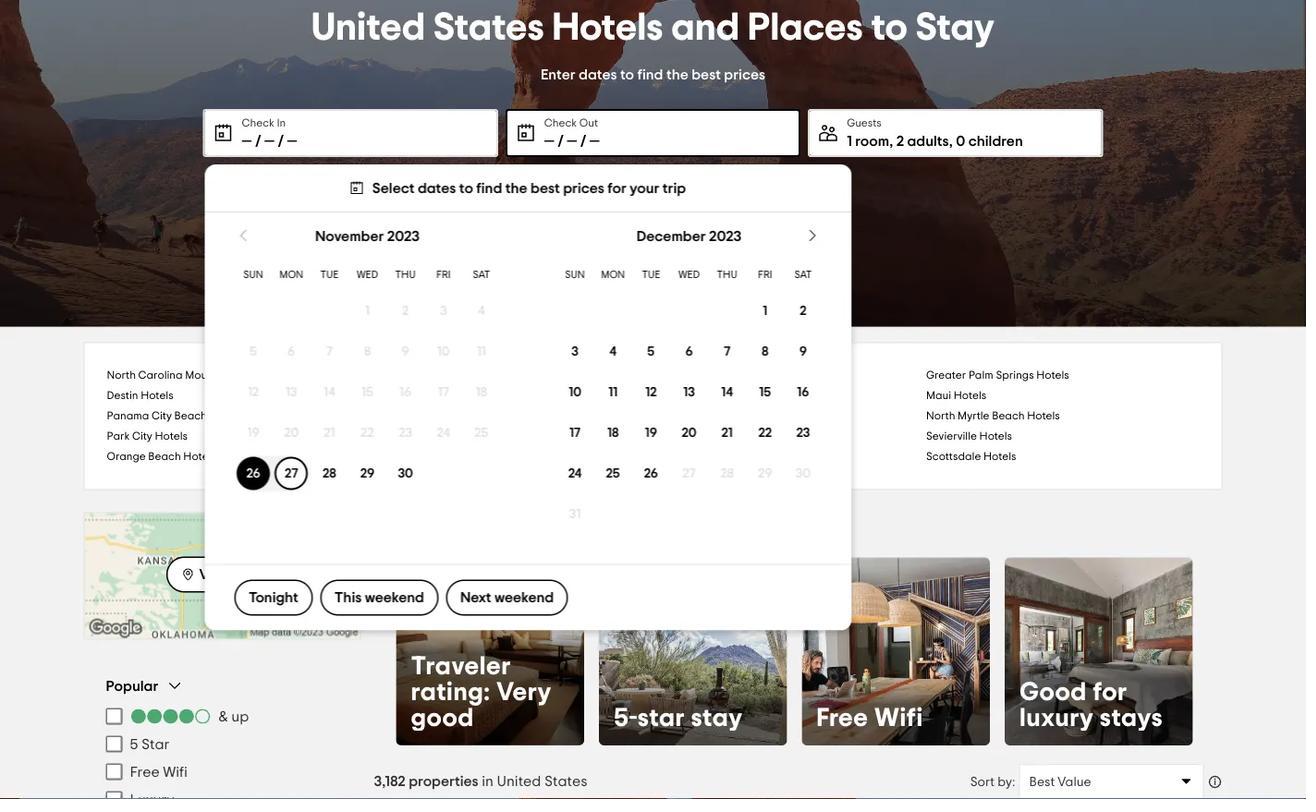 Task type: describe. For each thing, give the bounding box(es) containing it.
park
[[107, 431, 130, 443]]

tonight button
[[234, 580, 313, 616]]

4.0 of 5 bubbles image
[[130, 710, 211, 725]]

good for luxury stays
[[1020, 680, 1164, 732]]

12 inside november 2023 grid
[[248, 386, 259, 399]]

3,182 properties in united states
[[374, 775, 588, 789]]

tue for december
[[642, 270, 661, 280]]

stay
[[916, 8, 995, 47]]

weekend for next weekend
[[495, 591, 554, 606]]

prices for select dates to find the best prices for your trip
[[563, 181, 605, 196]]

north carolina mountains hotels link
[[107, 366, 380, 386]]

palm
[[969, 370, 994, 381]]

1 horizontal spatial free
[[817, 706, 869, 732]]

hotels
[[480, 515, 541, 537]]

group containing popular
[[106, 677, 339, 800]]

1 horizontal spatial free wifi
[[817, 706, 924, 732]]

guests 1 room , 2 adults , 0 children
[[847, 117, 1024, 149]]

beach inside sevierville hotels orange beach hotels
[[148, 452, 181, 463]]

20 inside december 2023 "grid"
[[682, 427, 697, 440]]

hotels up las vegas hotels
[[723, 391, 756, 402]]

children
[[969, 134, 1024, 149]]

greater palm springs hotels link
[[927, 366, 1200, 386]]

22 inside december 2023 "grid"
[[759, 427, 772, 440]]

21 inside november 2023 grid
[[324, 427, 335, 440]]

miramar beach hotels link
[[380, 386, 653, 406]]

the for select
[[506, 181, 528, 196]]

traveler rating: very good link
[[396, 558, 584, 746]]

guests
[[847, 117, 882, 129]]

5-star stay
[[614, 706, 743, 732]]

31
[[569, 508, 581, 521]]

united for 3,182 properties in united states
[[497, 775, 541, 789]]

row containing 10
[[556, 372, 823, 413]]

las
[[653, 431, 671, 443]]

row containing 5
[[234, 331, 501, 372]]

4 inside december 2023 "grid"
[[610, 345, 617, 358]]

popular hotels in united states right now
[[396, 515, 799, 537]]

in
[[277, 117, 286, 129]]

sun for december
[[565, 270, 585, 280]]

north carolina mountains hotels
[[107, 370, 274, 381]]

3 inside row
[[572, 345, 579, 358]]

map
[[234, 568, 264, 583]]

thu for november 2023
[[395, 270, 416, 280]]

prices for enter dates to find the best prices
[[724, 67, 766, 82]]

myrtle inside north myrtle beach hotels park city hotels
[[958, 411, 990, 422]]

7 inside december 2023 "grid"
[[724, 345, 731, 358]]

sevierville
[[927, 431, 977, 443]]

row containing 24
[[556, 454, 823, 494]]

oahu hotels link
[[380, 427, 653, 447]]

3 inside grid
[[440, 305, 447, 318]]

up
[[231, 710, 249, 725]]

1 — from the left
[[242, 134, 252, 149]]

26 inside december 2023 "grid"
[[644, 467, 658, 480]]

this
[[335, 591, 362, 606]]

hotels up the maui hotels link
[[1037, 370, 1070, 381]]

14 inside november 2023 grid
[[324, 386, 335, 399]]

las vegas hotels
[[653, 431, 741, 443]]

17 inside november 2023 grid
[[438, 386, 449, 399]]

beach right miramar
[[425, 391, 458, 402]]

stay
[[691, 706, 743, 732]]

4 inside november 2023 grid
[[478, 305, 485, 318]]

springs
[[996, 370, 1035, 381]]

13 inside december 2023 "grid"
[[684, 386, 695, 399]]

5-
[[614, 706, 638, 732]]

find for enter
[[638, 67, 664, 82]]

16 inside december 2023 "grid"
[[797, 386, 810, 399]]

hotels down the maui hotels link
[[1028, 411, 1061, 422]]

tue for november
[[320, 270, 339, 280]]

very
[[497, 680, 552, 706]]

29 inside november 2023 grid
[[360, 467, 375, 480]]

stays
[[1100, 706, 1164, 732]]

check out — / — / —
[[545, 117, 600, 149]]

miramar beach hotels
[[380, 391, 493, 402]]

places
[[748, 8, 864, 47]]

in for properties
[[482, 775, 494, 789]]

2 inside guests 1 room , 2 adults , 0 children
[[897, 134, 905, 149]]

& up
[[219, 710, 249, 725]]

north myrtle beach hotels park city hotels
[[107, 411, 1061, 443]]

row group for december
[[556, 291, 823, 535]]

4 — from the left
[[545, 134, 555, 149]]

hotels up park city hotels link at bottom left
[[210, 411, 242, 422]]

tonight
[[249, 591, 299, 606]]

row group for november
[[234, 291, 501, 494]]

sevierville hotels link
[[927, 427, 1200, 447]]

22 inside november 2023 grid
[[361, 427, 374, 440]]

north myrtle beach hotels link
[[927, 406, 1200, 427]]

november
[[315, 229, 384, 244]]

good
[[1020, 680, 1087, 706]]

best for enter dates to find the best prices
[[692, 67, 721, 82]]

park city hotels link
[[107, 427, 380, 447]]

2 for december 2023
[[800, 305, 807, 318]]

for inside good for luxury stays
[[1093, 680, 1128, 706]]

20 inside november 2023 grid
[[284, 427, 299, 440]]

0
[[956, 134, 966, 149]]

6 inside december 2023 "grid"
[[686, 345, 693, 358]]

traveler
[[411, 654, 511, 680]]

your
[[630, 181, 660, 196]]

vegas
[[674, 431, 706, 443]]

next weekend button
[[446, 580, 568, 616]]

1 inside guests 1 room , 2 adults , 0 children
[[847, 134, 853, 149]]

hotels down park city hotels link at bottom left
[[183, 452, 216, 463]]

adults
[[908, 134, 950, 149]]

popular for popular
[[106, 679, 158, 694]]

greater palm springs hotels destin hotels
[[107, 370, 1070, 402]]

24 inside december 2023 "grid"
[[569, 467, 582, 480]]

panama city beach hotels link
[[107, 406, 380, 427]]

this weekend
[[335, 591, 424, 606]]

now
[[759, 515, 799, 537]]

4 / from the left
[[581, 134, 587, 149]]

23 inside grid
[[399, 427, 413, 440]]

myrtle beach hotels
[[653, 391, 756, 402]]

17 inside december 2023 "grid"
[[570, 427, 581, 440]]

value
[[1058, 776, 1092, 789]]

luxury
[[1020, 706, 1094, 732]]

28 inside december 2023 "grid"
[[721, 467, 734, 480]]

1 , from the left
[[890, 134, 894, 149]]

27 inside november 2023 grid
[[285, 467, 298, 480]]

sat for november 2023
[[473, 270, 490, 280]]

view
[[199, 568, 231, 583]]

next weekend
[[461, 591, 554, 606]]

november 2023
[[315, 229, 420, 244]]

maui
[[927, 391, 952, 402]]

check for check in — / — / —
[[242, 117, 275, 129]]

view map button
[[166, 557, 278, 593]]

13 inside november 2023 grid
[[286, 386, 297, 399]]

december 2023
[[637, 229, 742, 244]]

greater
[[927, 370, 967, 381]]

good
[[411, 706, 474, 732]]

free wifi link
[[802, 558, 990, 746]]

city inside maui hotels panama city beach hotels
[[152, 411, 172, 422]]

states for 3,182 properties in united states
[[545, 775, 588, 789]]

5 star
[[130, 738, 170, 752]]

0 vertical spatial myrtle
[[653, 391, 685, 402]]

15 inside december 2023 "grid"
[[760, 386, 772, 399]]

2023 for november 2023
[[387, 229, 420, 244]]

orange beach hotels link
[[107, 447, 380, 467]]

2023 for december 2023
[[709, 229, 742, 244]]

11 inside december 2023 "grid"
[[609, 386, 618, 399]]

las vegas hotels link
[[653, 427, 927, 447]]

rating:
[[411, 680, 491, 706]]

miramar
[[380, 391, 423, 402]]

panama
[[107, 411, 149, 422]]

oahu
[[380, 431, 408, 443]]

wifi inside menu
[[163, 765, 188, 780]]

1 vertical spatial free wifi
[[130, 765, 188, 780]]

10 inside november 2023 grid
[[437, 345, 450, 358]]

9 inside december 2023 "grid"
[[800, 345, 807, 358]]

destin hotels link
[[107, 386, 380, 406]]

sevierville hotels orange beach hotels
[[107, 431, 1013, 463]]

destin
[[107, 391, 138, 402]]



Task type: vqa. For each thing, say whether or not it's contained in the screenshot.
United States associated with 'United States' POPUP BUTTON
no



Task type: locate. For each thing, give the bounding box(es) containing it.
10 up north myrtle beach hotels park city hotels
[[569, 386, 582, 399]]

1 30 from the left
[[398, 467, 413, 480]]

0 horizontal spatial 26
[[246, 467, 260, 480]]

check left out
[[545, 117, 577, 129]]

beach right orange
[[148, 452, 181, 463]]

2023 inside december 2023 "grid"
[[709, 229, 742, 244]]

2 vertical spatial to
[[459, 181, 473, 196]]

1 horizontal spatial prices
[[724, 67, 766, 82]]

group
[[106, 677, 339, 800]]

25 inside december 2023 "grid"
[[606, 467, 620, 480]]

mon for november 2023
[[280, 270, 303, 280]]

0 horizontal spatial in
[[482, 775, 494, 789]]

15
[[362, 386, 374, 399], [760, 386, 772, 399]]

1 vertical spatial wifi
[[163, 765, 188, 780]]

1 for november 2023
[[365, 305, 370, 318]]

0 vertical spatial dates
[[579, 67, 617, 82]]

1 horizontal spatial 5
[[250, 345, 257, 358]]

30 down las vegas hotels link
[[796, 467, 811, 480]]

1 horizontal spatial united
[[497, 775, 541, 789]]

to right select in the left of the page
[[459, 181, 473, 196]]

1 down november 2023
[[365, 305, 370, 318]]

11
[[477, 345, 486, 358], [609, 386, 618, 399]]

0 horizontal spatial wed
[[357, 270, 378, 280]]

previous month image
[[234, 227, 253, 245]]

best for select dates to find the best prices for your trip
[[531, 181, 560, 196]]

0 vertical spatial city
[[152, 411, 172, 422]]

beach inside maui hotels panama city beach hotels
[[174, 411, 207, 422]]

row containing 26
[[234, 454, 501, 494]]

1 horizontal spatial 19
[[645, 427, 657, 440]]

2 sun from the left
[[565, 270, 585, 280]]

north inside north myrtle beach hotels park city hotels
[[927, 411, 956, 422]]

dates for enter
[[579, 67, 617, 82]]

1 fri from the left
[[436, 270, 451, 280]]

find
[[638, 67, 664, 82], [477, 181, 502, 196]]

2 tue from the left
[[642, 270, 661, 280]]

2 12 from the left
[[646, 386, 657, 399]]

wed for december
[[679, 270, 700, 280]]

1 15 from the left
[[362, 386, 374, 399]]

30 down oahu hotels
[[398, 467, 413, 480]]

dates right enter
[[579, 67, 617, 82]]

0 vertical spatial find
[[638, 67, 664, 82]]

0 horizontal spatial 8
[[364, 345, 371, 358]]

1 21 from the left
[[324, 427, 335, 440]]

2 22 from the left
[[759, 427, 772, 440]]

7 inside november 2023 grid
[[326, 345, 333, 358]]

1 horizontal spatial thu
[[717, 270, 738, 280]]

2 8 from the left
[[762, 345, 769, 358]]

1 14 from the left
[[324, 386, 335, 399]]

1 horizontal spatial wed
[[679, 270, 700, 280]]

18 left las
[[608, 427, 619, 440]]

2 14 from the left
[[722, 386, 733, 399]]

hotels up enter dates to find the best prices
[[553, 8, 664, 47]]

sun for november
[[244, 270, 263, 280]]

1 23 from the left
[[399, 427, 413, 440]]

1 horizontal spatial 7
[[724, 345, 731, 358]]

2 down november 2023
[[402, 305, 409, 318]]

0 vertical spatial popular
[[396, 515, 475, 537]]

27 inside december 2023 "grid"
[[683, 467, 696, 480]]

0 horizontal spatial united
[[311, 8, 426, 47]]

mon for december 2023
[[601, 270, 625, 280]]

1 8 from the left
[[364, 345, 371, 358]]

5 up "myrtle beach hotels"
[[648, 345, 655, 358]]

18 inside november 2023 grid
[[476, 386, 488, 399]]

17 down maui hotels panama city beach hotels
[[570, 427, 581, 440]]

1 22 from the left
[[361, 427, 374, 440]]

1 vertical spatial in
[[482, 775, 494, 789]]

1 vertical spatial 11
[[609, 386, 618, 399]]

0 vertical spatial north
[[107, 370, 136, 381]]

8 inside december 2023 "grid"
[[762, 345, 769, 358]]

30 inside december 2023 "grid"
[[796, 467, 811, 480]]

popular
[[396, 515, 475, 537], [106, 679, 158, 694]]

fri inside november 2023 grid
[[436, 270, 451, 280]]

5 left star on the left of the page
[[130, 738, 138, 752]]

0 horizontal spatial 2023
[[387, 229, 420, 244]]

25 down miramar beach hotels link
[[475, 427, 489, 440]]

1 20 from the left
[[284, 427, 299, 440]]

2 for november 2023
[[402, 305, 409, 318]]

1 row group from the left
[[234, 291, 501, 494]]

december
[[637, 229, 706, 244]]

10 inside december 2023 "grid"
[[569, 386, 582, 399]]

0 horizontal spatial 17
[[438, 386, 449, 399]]

2 down "next month" image on the right of the page
[[800, 305, 807, 318]]

2 7 from the left
[[724, 345, 731, 358]]

14 left miramar
[[324, 386, 335, 399]]

this weekend button
[[320, 580, 439, 616]]

1 horizontal spatial 16
[[797, 386, 810, 399]]

1 horizontal spatial fri
[[758, 270, 773, 280]]

2 29 from the left
[[758, 467, 773, 480]]

mountains
[[185, 370, 238, 381]]

thu inside december 2023 "grid"
[[717, 270, 738, 280]]

to
[[872, 8, 908, 47], [621, 67, 634, 82], [459, 181, 473, 196]]

2 inside november 2023 grid
[[402, 305, 409, 318]]

fri for december 2023
[[758, 270, 773, 280]]

2023 down select in the left of the page
[[387, 229, 420, 244]]

select dates to find the best prices for your trip
[[373, 181, 686, 196]]

north down maui
[[927, 411, 956, 422]]

menu
[[106, 703, 339, 800]]

sat inside december 2023 "grid"
[[795, 270, 812, 280]]

good for luxury stays link
[[1005, 558, 1193, 746]]

1 horizontal spatial 26
[[644, 467, 658, 480]]

north up destin
[[107, 370, 136, 381]]

scottsdale hotels
[[927, 452, 1017, 463]]

2 horizontal spatial united
[[568, 515, 634, 537]]

free
[[817, 706, 869, 732], [130, 765, 160, 780]]

1 vertical spatial north
[[927, 411, 956, 422]]

30 inside november 2023 grid
[[398, 467, 413, 480]]

north for myrtle
[[927, 411, 956, 422]]

1 vertical spatial city
[[132, 431, 152, 443]]

10 up miramar beach hotels
[[437, 345, 450, 358]]

1 horizontal spatial for
[[1093, 680, 1128, 706]]

maui hotels panama city beach hotels
[[107, 391, 987, 422]]

2 — from the left
[[264, 134, 275, 149]]

enter dates to find the best prices
[[541, 67, 766, 82]]

0 horizontal spatial find
[[477, 181, 502, 196]]

23 down myrtle beach hotels link
[[797, 427, 811, 440]]

3 — from the left
[[287, 134, 297, 149]]

1 27 from the left
[[285, 467, 298, 480]]

popular for popular hotels in united states right now
[[396, 515, 475, 537]]

maui hotels link
[[927, 386, 1200, 406]]

check in — / — / —
[[242, 117, 297, 149]]

1 26 from the left
[[246, 467, 260, 480]]

2 26 from the left
[[644, 467, 658, 480]]

myrtle up "sevierville"
[[958, 411, 990, 422]]

tue inside november 2023 grid
[[320, 270, 339, 280]]

prices
[[724, 67, 766, 82], [563, 181, 605, 196]]

0 horizontal spatial ,
[[890, 134, 894, 149]]

enter
[[541, 67, 576, 82]]

december 2023 grid
[[556, 213, 823, 535]]

4 up miramar beach hotels link
[[478, 305, 485, 318]]

2 , from the left
[[950, 134, 953, 149]]

traveler rating: very good
[[411, 654, 552, 732]]

1 horizontal spatial 24
[[569, 467, 582, 480]]

sat
[[473, 270, 490, 280], [795, 270, 812, 280]]

0 vertical spatial wifi
[[875, 706, 924, 732]]

0 horizontal spatial best
[[531, 181, 560, 196]]

0 horizontal spatial 21
[[324, 427, 335, 440]]

popular left hotels
[[396, 515, 475, 537]]

best value button
[[1020, 765, 1205, 800]]

1 vertical spatial 10
[[569, 386, 582, 399]]

best
[[1030, 776, 1055, 789]]

row containing 3
[[556, 331, 823, 372]]

23
[[399, 427, 413, 440], [797, 427, 811, 440]]

0 horizontal spatial sun
[[244, 270, 263, 280]]

1 12 from the left
[[248, 386, 259, 399]]

2 inside december 2023 "grid"
[[800, 305, 807, 318]]

oahu hotels
[[380, 431, 444, 443]]

2 16 from the left
[[797, 386, 810, 399]]

2 right room
[[897, 134, 905, 149]]

25 up popular hotels in united states right now at the bottom of the page
[[606, 467, 620, 480]]

weekend right next
[[495, 591, 554, 606]]

0 horizontal spatial 13
[[286, 386, 297, 399]]

21 right vegas
[[722, 427, 733, 440]]

5 inside menu
[[130, 738, 138, 752]]

row
[[234, 260, 501, 291], [556, 260, 823, 291], [234, 291, 501, 331], [556, 291, 823, 331], [234, 331, 501, 372], [556, 331, 823, 372], [234, 372, 501, 413], [556, 372, 823, 413], [234, 413, 501, 454], [556, 413, 823, 454], [234, 454, 501, 494], [556, 454, 823, 494]]

20
[[284, 427, 299, 440], [682, 427, 697, 440]]

23 down miramar
[[399, 427, 413, 440]]

9 up miramar
[[402, 345, 409, 358]]

11 up north myrtle beach hotels park city hotels
[[609, 386, 618, 399]]

mon inside december 2023 "grid"
[[601, 270, 625, 280]]

row containing 12
[[234, 372, 501, 413]]

0 horizontal spatial 28
[[323, 467, 336, 480]]

20 up the orange beach hotels link on the left bottom of the page
[[284, 427, 299, 440]]

1 19 from the left
[[247, 427, 260, 440]]

sun inside november 2023 grid
[[244, 270, 263, 280]]

1 vertical spatial free
[[130, 765, 160, 780]]

hotels right vegas
[[708, 431, 741, 443]]

13
[[286, 386, 297, 399], [684, 386, 695, 399]]

scottsdale hotels link
[[927, 447, 1200, 467]]

1 horizontal spatial 15
[[760, 386, 772, 399]]

2 2023 from the left
[[709, 229, 742, 244]]

6 — from the left
[[590, 134, 600, 149]]

0 horizontal spatial 11
[[477, 345, 486, 358]]

0 horizontal spatial 14
[[324, 386, 335, 399]]

1 6 from the left
[[288, 345, 295, 358]]

2 20 from the left
[[682, 427, 697, 440]]

hotels up the scottsdale hotels
[[980, 431, 1013, 443]]

2 27 from the left
[[683, 467, 696, 480]]

5
[[250, 345, 257, 358], [648, 345, 655, 358], [130, 738, 138, 752]]

19 up the orange beach hotels link on the left bottom of the page
[[247, 427, 260, 440]]

2023 right the december
[[709, 229, 742, 244]]

sat for december 2023
[[795, 270, 812, 280]]

check inside check out — / — / —
[[545, 117, 577, 129]]

2 horizontal spatial 1
[[847, 134, 853, 149]]

states for popular hotels in united states right now
[[638, 515, 702, 537]]

5 — from the left
[[567, 134, 577, 149]]

26 inside november 2023 grid
[[246, 467, 260, 480]]

mon inside november 2023 grid
[[280, 270, 303, 280]]

0 horizontal spatial tue
[[320, 270, 339, 280]]

to for enter dates to find the best prices
[[621, 67, 634, 82]]

2 fri from the left
[[758, 270, 773, 280]]

sort
[[971, 776, 995, 789]]

city right park
[[132, 431, 152, 443]]

free wifi
[[817, 706, 924, 732], [130, 765, 188, 780]]

to for select dates to find the best prices for your trip
[[459, 181, 473, 196]]

0 vertical spatial in
[[545, 515, 563, 537]]

3 / from the left
[[558, 134, 564, 149]]

0 horizontal spatial 19
[[247, 427, 260, 440]]

5 inside december 2023 "grid"
[[648, 345, 655, 358]]

row containing 19
[[234, 413, 501, 454]]

0 horizontal spatial 3
[[440, 305, 447, 318]]

0 horizontal spatial free
[[130, 765, 160, 780]]

, left adults
[[890, 134, 894, 149]]

1 horizontal spatial popular
[[396, 515, 475, 537]]

best
[[692, 67, 721, 82], [531, 181, 560, 196]]

wed for november
[[357, 270, 378, 280]]

12 up panama city beach hotels link at the bottom of the page
[[248, 386, 259, 399]]

1 vertical spatial prices
[[563, 181, 605, 196]]

wifi
[[875, 706, 924, 732], [163, 765, 188, 780]]

0 horizontal spatial to
[[459, 181, 473, 196]]

12 inside december 2023 "grid"
[[646, 386, 657, 399]]

best value
[[1030, 776, 1092, 789]]

11 up miramar beach hotels link
[[477, 345, 486, 358]]

hotels up the oahu hotels link
[[461, 391, 493, 402]]

30
[[398, 467, 413, 480], [796, 467, 811, 480]]

myrtle up las
[[653, 391, 685, 402]]

1 vertical spatial 17
[[570, 427, 581, 440]]

hotels right scottsdale
[[984, 452, 1017, 463]]

1 9 from the left
[[402, 345, 409, 358]]

hotels down palm
[[954, 391, 987, 402]]

by:
[[998, 776, 1016, 789]]

united states hotels and places to stay
[[311, 8, 995, 47]]

27 down vegas
[[683, 467, 696, 480]]

to down united states hotels and places to stay
[[621, 67, 634, 82]]

27 down park city hotels link at bottom left
[[285, 467, 298, 480]]

16 up las vegas hotels link
[[797, 386, 810, 399]]

4
[[478, 305, 485, 318], [610, 345, 617, 358]]

and
[[672, 8, 740, 47]]

november 2023 grid
[[234, 213, 501, 535]]

best down the and
[[692, 67, 721, 82]]

0 horizontal spatial 15
[[362, 386, 374, 399]]

2 horizontal spatial 2
[[897, 134, 905, 149]]

0 vertical spatial to
[[872, 8, 908, 47]]

dates for select
[[418, 181, 456, 196]]

21 left oahu
[[324, 427, 335, 440]]

6 up north carolina mountains hotels link
[[288, 345, 295, 358]]

0 horizontal spatial 18
[[476, 386, 488, 399]]

properties
[[409, 775, 479, 789]]

2 15 from the left
[[760, 386, 772, 399]]

26 down las
[[644, 467, 658, 480]]

1 13 from the left
[[286, 386, 297, 399]]

16 inside november 2023 grid
[[400, 386, 412, 399]]

the for enter
[[667, 67, 689, 82]]

20 right las
[[682, 427, 697, 440]]

1 horizontal spatial 25
[[606, 467, 620, 480]]

&
[[219, 710, 228, 725]]

1 inside november 2023 grid
[[365, 305, 370, 318]]

2023
[[387, 229, 420, 244], [709, 229, 742, 244]]

north
[[107, 370, 136, 381], [927, 411, 956, 422]]

1 16 from the left
[[400, 386, 412, 399]]

9 inside november 2023 grid
[[402, 345, 409, 358]]

thu for december 2023
[[717, 270, 738, 280]]

check inside the check in — / — / —
[[242, 117, 275, 129]]

8 inside november 2023 grid
[[364, 345, 371, 358]]

1 horizontal spatial 10
[[569, 386, 582, 399]]

wed inside december 2023 "grid"
[[679, 270, 700, 280]]

2 check from the left
[[545, 117, 577, 129]]

0 horizontal spatial sat
[[473, 270, 490, 280]]

hotels right park
[[155, 431, 188, 443]]

1 sun from the left
[[244, 270, 263, 280]]

2 6 from the left
[[686, 345, 693, 358]]

in left the 31 at the bottom of the page
[[545, 515, 563, 537]]

1 horizontal spatial find
[[638, 67, 664, 82]]

15 up las vegas hotels link
[[760, 386, 772, 399]]

1 horizontal spatial check
[[545, 117, 577, 129]]

0 horizontal spatial 25
[[475, 427, 489, 440]]

19 inside december 2023 "grid"
[[645, 427, 657, 440]]

1 horizontal spatial wifi
[[875, 706, 924, 732]]

menu containing & up
[[106, 703, 339, 800]]

25
[[475, 427, 489, 440], [606, 467, 620, 480]]

—
[[242, 134, 252, 149], [264, 134, 275, 149], [287, 134, 297, 149], [545, 134, 555, 149], [567, 134, 577, 149], [590, 134, 600, 149]]

2023 inside november 2023 grid
[[387, 229, 420, 244]]

6 up "myrtle beach hotels"
[[686, 345, 693, 358]]

1 thu from the left
[[395, 270, 416, 280]]

1 left room
[[847, 134, 853, 149]]

2 13 from the left
[[684, 386, 695, 399]]

1 horizontal spatial tue
[[642, 270, 661, 280]]

sun inside december 2023 "grid"
[[565, 270, 585, 280]]

dates right select in the left of the page
[[418, 181, 456, 196]]

2 28 from the left
[[721, 467, 734, 480]]

row containing 17
[[556, 413, 823, 454]]

beach up las vegas hotels
[[688, 391, 720, 402]]

0 horizontal spatial popular
[[106, 679, 158, 694]]

scottsdale
[[927, 452, 982, 463]]

1 / from the left
[[255, 134, 261, 149]]

beach inside north myrtle beach hotels park city hotels
[[992, 411, 1025, 422]]

2 9 from the left
[[800, 345, 807, 358]]

2 21 from the left
[[722, 427, 733, 440]]

1 horizontal spatial sat
[[795, 270, 812, 280]]

1 check from the left
[[242, 117, 275, 129]]

18 up the oahu hotels link
[[476, 386, 488, 399]]

/
[[255, 134, 261, 149], [278, 134, 284, 149], [558, 134, 564, 149], [581, 134, 587, 149]]

3 up miramar beach hotels
[[440, 305, 447, 318]]

1 horizontal spatial 22
[[759, 427, 772, 440]]

3 up the greater palm springs hotels destin hotels
[[572, 345, 579, 358]]

0 horizontal spatial 22
[[361, 427, 374, 440]]

1 horizontal spatial 4
[[610, 345, 617, 358]]

prices down the and
[[724, 67, 766, 82]]

1 inside december 2023 "grid"
[[763, 305, 768, 318]]

22
[[361, 427, 374, 440], [759, 427, 772, 440]]

1 vertical spatial for
[[1093, 680, 1128, 706]]

united for popular hotels in united states right now
[[568, 515, 634, 537]]

23 inside "grid"
[[797, 427, 811, 440]]

2 horizontal spatial 5
[[648, 345, 655, 358]]

city inside north myrtle beach hotels park city hotels
[[132, 431, 152, 443]]

15 left miramar
[[362, 386, 374, 399]]

right
[[707, 515, 754, 537]]

5 inside november 2023 grid
[[250, 345, 257, 358]]

14 inside december 2023 "grid"
[[722, 386, 733, 399]]

room
[[856, 134, 890, 149]]

0 horizontal spatial check
[[242, 117, 275, 129]]

find for select
[[477, 181, 502, 196]]

0 vertical spatial 3
[[440, 305, 447, 318]]

7 up north carolina mountains hotels link
[[326, 345, 333, 358]]

25 inside november 2023 grid
[[475, 427, 489, 440]]

fri inside december 2023 "grid"
[[758, 270, 773, 280]]

2 23 from the left
[[797, 427, 811, 440]]

2 sat from the left
[[795, 270, 812, 280]]

0 horizontal spatial mon
[[280, 270, 303, 280]]

states
[[434, 8, 545, 47], [638, 515, 702, 537], [545, 775, 588, 789]]

1 2023 from the left
[[387, 229, 420, 244]]

14 up las vegas hotels
[[722, 386, 733, 399]]

north for carolina
[[107, 370, 136, 381]]

sun
[[244, 270, 263, 280], [565, 270, 585, 280]]

sat inside november 2023 grid
[[473, 270, 490, 280]]

0 horizontal spatial the
[[506, 181, 528, 196]]

check for check out — / — / —
[[545, 117, 577, 129]]

1 horizontal spatial to
[[621, 67, 634, 82]]

7 up "myrtle beach hotels"
[[724, 345, 731, 358]]

1 28 from the left
[[323, 467, 336, 480]]

thu down november 2023
[[395, 270, 416, 280]]

24 down sevierville hotels orange beach hotels
[[569, 467, 582, 480]]

tue down the december
[[642, 270, 661, 280]]

2 row group from the left
[[556, 291, 823, 535]]

11 inside november 2023 grid
[[477, 345, 486, 358]]

13 up panama city beach hotels link at the bottom of the page
[[286, 386, 297, 399]]

22 left oahu
[[361, 427, 374, 440]]

6 inside november 2023 grid
[[288, 345, 295, 358]]

city right panama
[[152, 411, 172, 422]]

orange
[[107, 452, 146, 463]]

1 tue from the left
[[320, 270, 339, 280]]

for right good
[[1093, 680, 1128, 706]]

fri for november 2023
[[436, 270, 451, 280]]

view map
[[199, 568, 264, 583]]

1 sat from the left
[[473, 270, 490, 280]]

1 horizontal spatial the
[[667, 67, 689, 82]]

17
[[438, 386, 449, 399], [570, 427, 581, 440]]

4 up the greater palm springs hotels destin hotels
[[610, 345, 617, 358]]

for
[[608, 181, 627, 196], [1093, 680, 1128, 706]]

28 inside november 2023 grid
[[323, 467, 336, 480]]

27
[[285, 467, 298, 480], [683, 467, 696, 480]]

0 vertical spatial states
[[434, 8, 545, 47]]

21 inside december 2023 "grid"
[[722, 427, 733, 440]]

13 up vegas
[[684, 386, 695, 399]]

1 vertical spatial popular
[[106, 679, 158, 694]]

1 for december 2023
[[763, 305, 768, 318]]

0 vertical spatial 25
[[475, 427, 489, 440]]

1 wed from the left
[[357, 270, 378, 280]]

the
[[667, 67, 689, 82], [506, 181, 528, 196]]

hotels down carolina at the left top of page
[[141, 391, 174, 402]]

row group
[[234, 291, 501, 494], [556, 291, 823, 535]]

wed inside november 2023 grid
[[357, 270, 378, 280]]

0 horizontal spatial 29
[[360, 467, 375, 480]]

out
[[580, 117, 598, 129]]

1 horizontal spatial sun
[[565, 270, 585, 280]]

weekend for this weekend
[[365, 591, 424, 606]]

29 inside december 2023 "grid"
[[758, 467, 773, 480]]

hotels up destin hotels link on the left
[[241, 370, 274, 381]]

0 horizontal spatial 27
[[285, 467, 298, 480]]

22 down myrtle beach hotels link
[[759, 427, 772, 440]]

thu inside november 2023 grid
[[395, 270, 416, 280]]

15 inside november 2023 grid
[[362, 386, 374, 399]]

2 30 from the left
[[796, 467, 811, 480]]

3,182
[[374, 775, 406, 789]]

in for hotels
[[545, 515, 563, 537]]

tue down november
[[320, 270, 339, 280]]

2 19 from the left
[[645, 427, 657, 440]]

best down check out — / — / —
[[531, 181, 560, 196]]

1 mon from the left
[[280, 270, 303, 280]]

1 horizontal spatial north
[[927, 411, 956, 422]]

1 weekend from the left
[[365, 591, 424, 606]]

1 vertical spatial dates
[[418, 181, 456, 196]]

1 horizontal spatial 23
[[797, 427, 811, 440]]

2 wed from the left
[[679, 270, 700, 280]]

14
[[324, 386, 335, 399], [722, 386, 733, 399]]

1 up myrtle beach hotels link
[[763, 305, 768, 318]]

2 mon from the left
[[601, 270, 625, 280]]

1 7 from the left
[[326, 345, 333, 358]]

1 horizontal spatial 29
[[758, 467, 773, 480]]

1 horizontal spatial 27
[[683, 467, 696, 480]]

2 weekend from the left
[[495, 591, 554, 606]]

0 horizontal spatial 6
[[288, 345, 295, 358]]

7
[[326, 345, 333, 358], [724, 345, 731, 358]]

next
[[461, 591, 492, 606]]

1 horizontal spatial dates
[[579, 67, 617, 82]]

star
[[638, 706, 685, 732]]

12 up las
[[646, 386, 657, 399]]

tue inside december 2023 "grid"
[[642, 270, 661, 280]]

prices down check out — / — / —
[[563, 181, 605, 196]]

9 up myrtle beach hotels link
[[800, 345, 807, 358]]

0 horizontal spatial for
[[608, 181, 627, 196]]

19 left vegas
[[645, 427, 657, 440]]

17 right miramar
[[438, 386, 449, 399]]

24 inside november 2023 grid
[[437, 427, 450, 440]]

10
[[437, 345, 450, 358], [569, 386, 582, 399]]

0 horizontal spatial 30
[[398, 467, 413, 480]]

24 down miramar beach hotels
[[437, 427, 450, 440]]

next month image
[[804, 227, 823, 245]]

hotels right oahu
[[411, 431, 444, 443]]

2 vertical spatial united
[[497, 775, 541, 789]]

19 inside november 2023 grid
[[247, 427, 260, 440]]

2
[[897, 134, 905, 149], [402, 305, 409, 318], [800, 305, 807, 318]]

2 / from the left
[[278, 134, 284, 149]]

1 vertical spatial 3
[[572, 345, 579, 358]]

beach down springs
[[992, 411, 1025, 422]]

, left 0
[[950, 134, 953, 149]]

18 inside december 2023 "grid"
[[608, 427, 619, 440]]

1 horizontal spatial 1
[[763, 305, 768, 318]]

2 horizontal spatial to
[[872, 8, 908, 47]]

beach down north carolina mountains hotels
[[174, 411, 207, 422]]

26 down park city hotels link at bottom left
[[246, 467, 260, 480]]

wed down december 2023
[[679, 270, 700, 280]]

myrtle beach hotels link
[[653, 386, 927, 406]]

1 29 from the left
[[360, 467, 375, 480]]

0 horizontal spatial 16
[[400, 386, 412, 399]]

check left in
[[242, 117, 275, 129]]

2 thu from the left
[[717, 270, 738, 280]]



